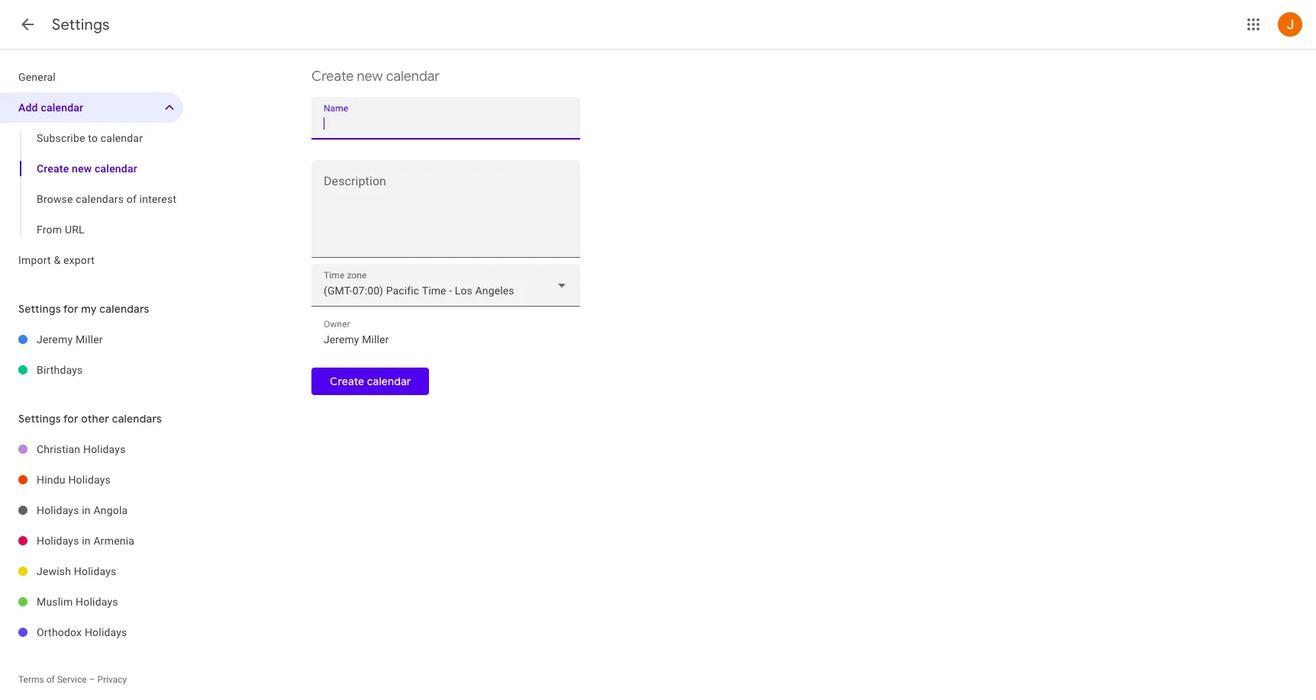 Task type: locate. For each thing, give the bounding box(es) containing it.
2 vertical spatial calendars
[[112, 412, 162, 426]]

birthdays link
[[37, 355, 183, 386]]

settings up "christian"
[[18, 412, 61, 426]]

create inside group
[[37, 163, 69, 175]]

holidays down 'hindu'
[[37, 505, 79, 517]]

of left the interest
[[127, 193, 137, 205]]

0 vertical spatial create new calendar
[[312, 68, 440, 86]]

christian holidays tree item
[[0, 434, 183, 465]]

settings for settings for my calendars
[[18, 302, 61, 316]]

0 vertical spatial settings
[[52, 15, 110, 34]]

holidays down holidays in armenia tree item
[[74, 566, 116, 578]]

1 vertical spatial settings
[[18, 302, 61, 316]]

None text field
[[312, 178, 580, 251], [324, 329, 568, 350], [312, 178, 580, 251], [324, 329, 568, 350]]

other
[[81, 412, 109, 426]]

group containing subscribe to calendar
[[0, 123, 183, 245]]

settings up jeremy
[[18, 302, 61, 316]]

jewish holidays tree item
[[0, 557, 183, 587]]

create for group containing subscribe to calendar
[[37, 163, 69, 175]]

0 vertical spatial calendars
[[76, 193, 124, 205]]

0 horizontal spatial create new calendar
[[37, 163, 137, 175]]

jewish
[[37, 566, 71, 578]]

from url
[[37, 224, 85, 236]]

holidays down jewish holidays tree item
[[76, 596, 118, 608]]

service
[[57, 675, 87, 686]]

holidays in armenia link
[[37, 526, 183, 557]]

muslim holidays tree item
[[0, 587, 183, 618]]

my
[[81, 302, 97, 316]]

angola
[[93, 505, 128, 517]]

None text field
[[324, 113, 568, 134]]

&
[[54, 254, 61, 266]]

calendars up url
[[76, 193, 124, 205]]

jeremy
[[37, 334, 73, 346]]

2 vertical spatial settings
[[18, 412, 61, 426]]

create calendar
[[330, 375, 411, 389]]

interest
[[139, 193, 177, 205]]

1 vertical spatial create
[[37, 163, 69, 175]]

settings right go back image
[[52, 15, 110, 34]]

0 horizontal spatial of
[[46, 675, 55, 686]]

1 horizontal spatial of
[[127, 193, 137, 205]]

1 vertical spatial calendars
[[99, 302, 149, 316]]

calendars
[[76, 193, 124, 205], [99, 302, 149, 316], [112, 412, 162, 426]]

holidays down muslim holidays link
[[85, 627, 127, 639]]

add calendar tree item
[[0, 92, 183, 123]]

holidays
[[83, 444, 126, 456], [68, 474, 111, 486], [37, 505, 79, 517], [37, 535, 79, 547], [74, 566, 116, 578], [76, 596, 118, 608], [85, 627, 127, 639]]

of
[[127, 193, 137, 205], [46, 675, 55, 686]]

in
[[82, 505, 91, 517], [82, 535, 91, 547]]

for left other
[[63, 412, 78, 426]]

1 vertical spatial in
[[82, 535, 91, 547]]

calendar
[[386, 68, 440, 86], [41, 102, 83, 114], [101, 132, 143, 144], [95, 163, 137, 175], [367, 375, 411, 389]]

1 vertical spatial of
[[46, 675, 55, 686]]

in left armenia
[[82, 535, 91, 547]]

birthdays tree item
[[0, 355, 183, 386]]

holidays down christian holidays tree item
[[68, 474, 111, 486]]

for left 'my'
[[63, 302, 78, 316]]

privacy link
[[97, 675, 127, 686]]

holidays inside tree item
[[83, 444, 126, 456]]

hindu holidays
[[37, 474, 111, 486]]

of right "terms"
[[46, 675, 55, 686]]

holidays inside "link"
[[68, 474, 111, 486]]

import
[[18, 254, 51, 266]]

holidays up hindu holidays "link"
[[83, 444, 126, 456]]

holidays in armenia
[[37, 535, 135, 547]]

2 for from the top
[[63, 412, 78, 426]]

orthodox holidays
[[37, 627, 127, 639]]

settings for other calendars tree
[[0, 434, 183, 648]]

0 horizontal spatial new
[[72, 163, 92, 175]]

1 vertical spatial create new calendar
[[37, 163, 137, 175]]

create new calendar
[[312, 68, 440, 86], [37, 163, 137, 175]]

–
[[89, 675, 95, 686]]

of inside group
[[127, 193, 137, 205]]

new
[[357, 68, 383, 86], [72, 163, 92, 175]]

holidays for muslim
[[76, 596, 118, 608]]

settings for my calendars tree
[[0, 324, 183, 386]]

subscribe to calendar
[[37, 132, 143, 144]]

group
[[0, 123, 183, 245]]

1 for from the top
[[63, 302, 78, 316]]

christian
[[37, 444, 80, 456]]

1 horizontal spatial new
[[357, 68, 383, 86]]

calendars up christian holidays link
[[112, 412, 162, 426]]

1 vertical spatial for
[[63, 412, 78, 426]]

terms of service – privacy
[[18, 675, 127, 686]]

in for angola
[[82, 505, 91, 517]]

2 in from the top
[[82, 535, 91, 547]]

0 vertical spatial for
[[63, 302, 78, 316]]

create inside "button"
[[330, 375, 364, 389]]

2 vertical spatial create
[[330, 375, 364, 389]]

general
[[18, 71, 56, 83]]

for
[[63, 302, 78, 316], [63, 412, 78, 426]]

create
[[312, 68, 354, 86], [37, 163, 69, 175], [330, 375, 364, 389]]

settings for settings
[[52, 15, 110, 34]]

create calendar button
[[312, 363, 429, 400]]

hindu holidays tree item
[[0, 465, 183, 496]]

holidays in angola link
[[37, 496, 183, 526]]

muslim
[[37, 596, 73, 608]]

url
[[65, 224, 85, 236]]

calendars right 'my'
[[99, 302, 149, 316]]

settings for other calendars
[[18, 412, 162, 426]]

settings
[[52, 15, 110, 34], [18, 302, 61, 316], [18, 412, 61, 426]]

subscribe
[[37, 132, 85, 144]]

in left angola
[[82, 505, 91, 517]]

1 vertical spatial new
[[72, 163, 92, 175]]

import & export
[[18, 254, 95, 266]]

tree
[[0, 62, 183, 276]]

0 vertical spatial in
[[82, 505, 91, 517]]

hindu holidays link
[[37, 465, 183, 496]]

1 in from the top
[[82, 505, 91, 517]]

christian holidays
[[37, 444, 126, 456]]

0 vertical spatial of
[[127, 193, 137, 205]]

None field
[[312, 264, 580, 307]]



Task type: vqa. For each thing, say whether or not it's contained in the screenshot.
"5pm"
no



Task type: describe. For each thing, give the bounding box(es) containing it.
calendars for my
[[99, 302, 149, 316]]

terms of service link
[[18, 675, 87, 686]]

jewish holidays link
[[37, 557, 183, 587]]

go back image
[[18, 15, 37, 34]]

holidays in angola
[[37, 505, 128, 517]]

holidays in angola tree item
[[0, 496, 183, 526]]

export
[[63, 254, 95, 266]]

add calendar
[[18, 102, 83, 114]]

settings for my calendars
[[18, 302, 149, 316]]

holidays for hindu
[[68, 474, 111, 486]]

0 vertical spatial create
[[312, 68, 354, 86]]

browse
[[37, 193, 73, 205]]

holidays up jewish
[[37, 535, 79, 547]]

christian holidays link
[[37, 434, 183, 465]]

for for my
[[63, 302, 78, 316]]

armenia
[[93, 535, 135, 547]]

jeremy miller
[[37, 334, 103, 346]]

muslim holidays
[[37, 596, 118, 608]]

add
[[18, 102, 38, 114]]

to
[[88, 132, 98, 144]]

0 vertical spatial new
[[357, 68, 383, 86]]

jeremy miller tree item
[[0, 324, 183, 355]]

hindu
[[37, 474, 65, 486]]

1 horizontal spatial create new calendar
[[312, 68, 440, 86]]

birthdays
[[37, 364, 83, 376]]

settings heading
[[52, 15, 110, 34]]

create new calendar inside group
[[37, 163, 137, 175]]

holidays in armenia tree item
[[0, 526, 183, 557]]

create for create calendar "button"
[[330, 375, 364, 389]]

terms
[[18, 675, 44, 686]]

calendars for other
[[112, 412, 162, 426]]

calendars inside group
[[76, 193, 124, 205]]

orthodox holidays tree item
[[0, 618, 183, 648]]

jewish holidays
[[37, 566, 116, 578]]

miller
[[76, 334, 103, 346]]

in for armenia
[[82, 535, 91, 547]]

orthodox holidays link
[[37, 618, 183, 648]]

tree containing general
[[0, 62, 183, 276]]

from
[[37, 224, 62, 236]]

orthodox
[[37, 627, 82, 639]]

muslim holidays link
[[37, 587, 183, 618]]

settings for settings for other calendars
[[18, 412, 61, 426]]

browse calendars of interest
[[37, 193, 177, 205]]

calendar inside tree item
[[41, 102, 83, 114]]

holidays for orthodox
[[85, 627, 127, 639]]

calendar inside "button"
[[367, 375, 411, 389]]

holidays for jewish
[[74, 566, 116, 578]]

for for other
[[63, 412, 78, 426]]

holidays for christian
[[83, 444, 126, 456]]

new inside group
[[72, 163, 92, 175]]

privacy
[[97, 675, 127, 686]]



